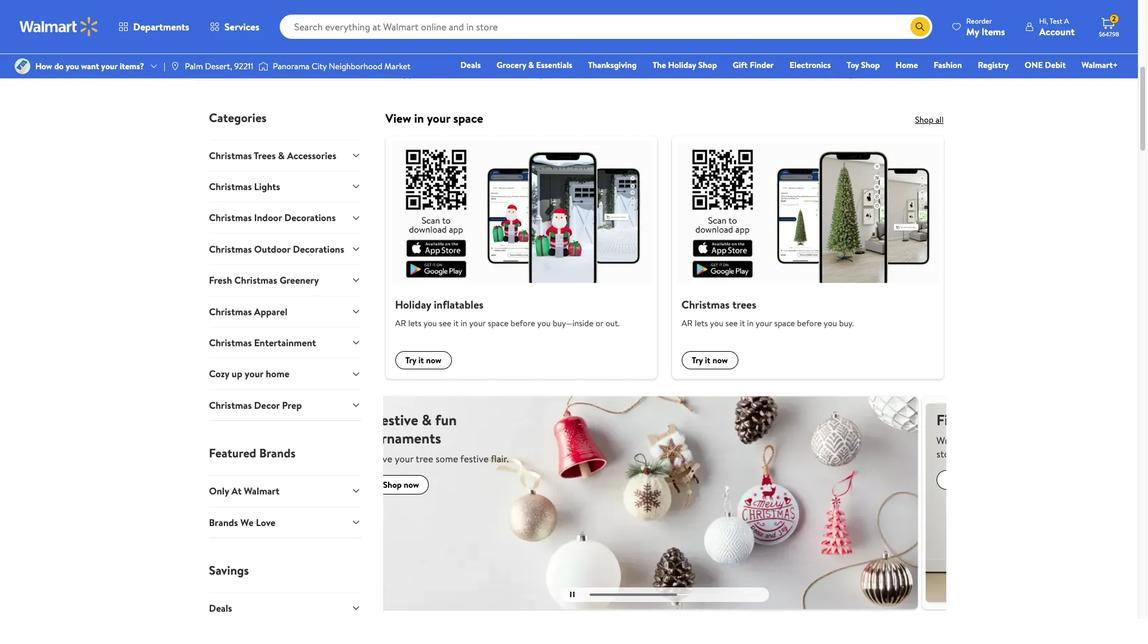 Task type: vqa. For each thing, say whether or not it's contained in the screenshot.
the left Angeles,
no



Task type: locate. For each thing, give the bounding box(es) containing it.
shop all christmas decor
[[834, 66, 940, 79]]

1 vertical spatial &
[[278, 149, 285, 162]]

all for shop all christmas decor
[[858, 66, 867, 79]]

outdoor inside christmas outdoor decorations dropdown button
[[254, 243, 291, 256]]

in right view
[[414, 110, 424, 126]]

before left buy.
[[797, 317, 822, 330]]

only
[[209, 485, 229, 498]]

2 ar from the left
[[682, 317, 693, 330]]

buy—inside
[[553, 317, 594, 330]]

& inside festive & fun ornaments give your tree some festive flair.
[[448, 410, 458, 431]]

departments button
[[108, 12, 200, 41]]

 image
[[258, 60, 268, 72]]

fashion link
[[928, 58, 968, 72]]

 image for how
[[15, 58, 30, 74]]

2 try from the left
[[692, 355, 703, 367]]

1 before from the left
[[511, 317, 535, 330]]

list
[[187, 0, 951, 80], [378, 136, 951, 379]]

tree for skirts
[[251, 66, 269, 79]]

ornaments
[[400, 428, 468, 449]]

in inside holiday inflatables ar lets you see it in your space before you buy—inside or out.
[[461, 317, 467, 330]]

carousel controls navigation
[[560, 588, 769, 603]]

1 vertical spatial brands
[[209, 516, 238, 530]]

your down the inflatables
[[469, 317, 486, 330]]

2 try it now from the left
[[692, 355, 728, 367]]

shop for shop now
[[409, 479, 428, 491]]

pause image
[[570, 593, 575, 598]]

1 vertical spatial outdoor
[[254, 243, 291, 256]]

gift finder link
[[727, 58, 779, 72]]

your down trees
[[756, 317, 772, 330]]

Search search field
[[280, 15, 932, 39]]

now inside holiday inflatables list item
[[426, 355, 441, 367]]

 image for palm
[[170, 61, 180, 71]]

home link
[[890, 58, 924, 72]]

1 horizontal spatial holiday
[[668, 59, 696, 71]]

thanksgiving
[[588, 59, 637, 71]]

view
[[385, 110, 411, 126]]

deals inside deals dropdown button
[[209, 602, 232, 616]]

2 vertical spatial &
[[448, 410, 458, 431]]

shop all christmas decor link
[[831, 0, 944, 80]]

gift finder
[[733, 59, 774, 71]]

lights
[[254, 180, 280, 193]]

see inside christmas trees ar lets you see it in your space before you buy.
[[726, 317, 738, 330]]

shop down give
[[409, 479, 428, 491]]

your right want
[[101, 60, 118, 72]]

christmas entertainment
[[209, 336, 316, 350]]

in down trees
[[747, 317, 754, 330]]

0 vertical spatial outdoor
[[705, 66, 742, 79]]

1 vertical spatial holiday
[[395, 298, 431, 313]]

christmas tree toppers link
[[322, 0, 434, 80]]

christmas entertainment button
[[209, 327, 361, 359]]

0 horizontal spatial see
[[439, 317, 451, 330]]

see down the inflatables
[[439, 317, 451, 330]]

shop now link
[[400, 476, 455, 495]]

0 vertical spatial holiday
[[668, 59, 696, 71]]

now inside christmas trees list item
[[713, 355, 728, 367]]

1 vertical spatial all
[[936, 114, 944, 126]]

brands up only at walmart dropdown button
[[259, 445, 296, 462]]

want
[[81, 60, 99, 72]]

 image right |
[[170, 61, 180, 71]]

space inside christmas trees ar lets you see it in your space before you buy.
[[774, 317, 795, 330]]

christmas
[[207, 66, 249, 79], [329, 66, 372, 79], [463, 66, 505, 79], [593, 66, 635, 79], [744, 66, 786, 79], [869, 66, 912, 79], [209, 149, 252, 162], [209, 180, 252, 193], [209, 211, 252, 225], [209, 243, 252, 256], [234, 274, 277, 287], [682, 298, 730, 313], [209, 305, 252, 319], [209, 336, 252, 350], [209, 399, 252, 412]]

0 horizontal spatial  image
[[15, 58, 30, 74]]

0 horizontal spatial all
[[858, 66, 867, 79]]

& for grocery
[[528, 59, 534, 71]]

& left fun
[[448, 410, 458, 431]]

1 horizontal spatial in
[[461, 317, 467, 330]]

1 see from the left
[[439, 317, 451, 330]]

1 horizontal spatial tree
[[374, 66, 392, 79]]

0 horizontal spatial deals
[[209, 602, 232, 616]]

1 lets from the left
[[408, 317, 422, 330]]

1 horizontal spatial ar
[[682, 317, 693, 330]]

1 horizontal spatial deals
[[461, 59, 481, 71]]

departments
[[133, 20, 189, 33]]

space for holiday inflatables
[[488, 317, 509, 330]]

& right grocery
[[528, 59, 534, 71]]

try for holiday inflatables
[[405, 355, 417, 367]]

92211
[[234, 60, 253, 72]]

festive & fun ornaments give your tree some festive flair.
[[400, 410, 535, 466]]

0 horizontal spatial try it now
[[405, 355, 441, 367]]

0 horizontal spatial ar
[[395, 317, 406, 330]]

shop down home link
[[915, 114, 934, 126]]

& inside the 'christmas trees & accessories' dropdown button
[[278, 149, 285, 162]]

now for christmas
[[713, 355, 728, 367]]

account
[[1039, 25, 1075, 38]]

1 horizontal spatial see
[[726, 317, 738, 330]]

1 ar from the left
[[395, 317, 406, 330]]

2 horizontal spatial in
[[747, 317, 754, 330]]

fresh
[[209, 274, 232, 287]]

0 vertical spatial list
[[187, 0, 951, 80]]

shop
[[698, 59, 717, 71], [861, 59, 880, 71], [834, 66, 856, 79], [915, 114, 934, 126], [409, 479, 428, 491]]

deals down savings
[[209, 602, 232, 616]]

you
[[66, 60, 79, 72], [424, 317, 437, 330], [537, 317, 551, 330], [710, 317, 724, 330], [824, 317, 837, 330]]

1 vertical spatial deals
[[209, 602, 232, 616]]

christmas for christmas outdoor decorations
[[209, 243, 252, 256]]

ar for christmas trees
[[682, 317, 693, 330]]

christmas outdoor decorations button
[[209, 233, 361, 265]]

1 vertical spatial list
[[378, 136, 951, 379]]

try inside holiday inflatables list item
[[405, 355, 417, 367]]

 image
[[15, 58, 30, 74], [170, 61, 180, 71]]

2 see from the left
[[726, 317, 738, 330]]

1 vertical spatial decorations
[[293, 243, 344, 256]]

2 horizontal spatial space
[[774, 317, 795, 330]]

before left buy—inside
[[511, 317, 535, 330]]

ar
[[395, 317, 406, 330], [682, 317, 693, 330]]

0 vertical spatial all
[[858, 66, 867, 79]]

 image left how
[[15, 58, 30, 74]]

0 horizontal spatial lets
[[408, 317, 422, 330]]

in
[[414, 110, 424, 126], [461, 317, 467, 330], [747, 317, 754, 330]]

1 horizontal spatial all
[[936, 114, 944, 126]]

decorations for christmas outdoor decorations
[[293, 243, 344, 256]]

ar inside christmas trees ar lets you see it in your space before you buy.
[[682, 317, 693, 330]]

1 try it now from the left
[[405, 355, 441, 367]]

decor
[[789, 66, 815, 79], [914, 66, 940, 79], [254, 399, 280, 412]]

desert,
[[205, 60, 232, 72]]

2 before from the left
[[797, 317, 822, 330]]

space inside holiday inflatables ar lets you see it in your space before you buy—inside or out.
[[488, 317, 509, 330]]

0 horizontal spatial tree
[[251, 66, 269, 79]]

christmas trees list item
[[665, 136, 951, 379]]

1 horizontal spatial outdoor
[[705, 66, 742, 79]]

2 lets from the left
[[695, 317, 708, 330]]

try inside christmas trees list item
[[692, 355, 703, 367]]

tree left "toppers"
[[374, 66, 392, 79]]

before
[[511, 317, 535, 330], [797, 317, 822, 330]]

0 vertical spatial brands
[[259, 445, 296, 462]]

essentials
[[536, 59, 572, 71]]

holiday inside holiday inflatables ar lets you see it in your space before you buy—inside or out.
[[395, 298, 431, 313]]

decorations up greenery
[[293, 243, 344, 256]]

1 horizontal spatial space
[[488, 317, 509, 330]]

0 vertical spatial decorations
[[284, 211, 336, 225]]

all for shop all
[[936, 114, 944, 126]]

shop right electronics
[[834, 66, 856, 79]]

only at walmart
[[209, 485, 280, 498]]

holiday left the inflatables
[[395, 298, 431, 313]]

do
[[54, 60, 64, 72]]

0 horizontal spatial try
[[405, 355, 417, 367]]

your left "tree"
[[421, 452, 440, 466]]

tree left the skirts
[[251, 66, 269, 79]]

& right trees at the top
[[278, 149, 285, 162]]

1 horizontal spatial try
[[692, 355, 703, 367]]

0 horizontal spatial in
[[414, 110, 424, 126]]

search icon image
[[915, 22, 925, 32]]

your right up
[[245, 368, 263, 381]]

outdoor inside outdoor christmas decor link
[[705, 66, 742, 79]]

christmas inside dropdown button
[[209, 336, 252, 350]]

trees
[[254, 149, 276, 162]]

1 horizontal spatial &
[[448, 410, 458, 431]]

reorder my items
[[967, 16, 1005, 38]]

brands left we
[[209, 516, 238, 530]]

christmas tree toppers
[[329, 66, 427, 79]]

your inside festive & fun ornaments give your tree some festive flair.
[[421, 452, 440, 466]]

see down trees
[[726, 317, 738, 330]]

or
[[596, 317, 604, 330]]

indoor
[[254, 211, 282, 225]]

home
[[896, 59, 918, 71]]

1 horizontal spatial lets
[[695, 317, 708, 330]]

your inside christmas trees ar lets you see it in your space before you buy.
[[756, 317, 772, 330]]

0 horizontal spatial holiday
[[395, 298, 431, 313]]

0 horizontal spatial brands
[[209, 516, 238, 530]]

market
[[384, 60, 411, 72]]

ar inside holiday inflatables ar lets you see it in your space before you buy—inside or out.
[[395, 317, 406, 330]]

1 horizontal spatial  image
[[170, 61, 180, 71]]

outdoor left finder
[[705, 66, 742, 79]]

2 horizontal spatial &
[[528, 59, 534, 71]]

0 horizontal spatial &
[[278, 149, 285, 162]]

try it now inside christmas trees list item
[[692, 355, 728, 367]]

all
[[858, 66, 867, 79], [936, 114, 944, 126]]

deals
[[461, 59, 481, 71], [209, 602, 232, 616]]

christmas indoor decorations button
[[209, 202, 361, 233]]

christmas tree skirts
[[207, 66, 295, 79]]

lets for christmas
[[695, 317, 708, 330]]

outdoor down christmas indoor decorations
[[254, 243, 291, 256]]

electronics link
[[784, 58, 837, 72]]

palm desert, 92211
[[185, 60, 253, 72]]

1 horizontal spatial try it now
[[692, 355, 728, 367]]

0 horizontal spatial before
[[511, 317, 535, 330]]

a
[[1064, 16, 1069, 26]]

2 tree from the left
[[374, 66, 392, 79]]

categories
[[209, 109, 267, 126]]

before inside christmas trees ar lets you see it in your space before you buy.
[[797, 317, 822, 330]]

it inside holiday inflatables ar lets you see it in your space before you buy—inside or out.
[[453, 317, 459, 330]]

see inside holiday inflatables ar lets you see it in your space before you buy—inside or out.
[[439, 317, 451, 330]]

0 horizontal spatial outdoor
[[254, 243, 291, 256]]

1 horizontal spatial brands
[[259, 445, 296, 462]]

decorations up christmas outdoor decorations dropdown button
[[284, 211, 336, 225]]

your inside dropdown button
[[245, 368, 263, 381]]

it
[[453, 317, 459, 330], [740, 317, 745, 330], [419, 355, 424, 367], [705, 355, 711, 367]]

try it now inside holiday inflatables list item
[[405, 355, 441, 367]]

in inside christmas trees ar lets you see it in your space before you buy.
[[747, 317, 754, 330]]

one
[[1025, 59, 1043, 71]]

your
[[101, 60, 118, 72], [427, 110, 450, 126], [469, 317, 486, 330], [756, 317, 772, 330], [245, 368, 263, 381], [421, 452, 440, 466]]

walmart+ link
[[1076, 58, 1124, 72]]

shop right toy
[[861, 59, 880, 71]]

in down the inflatables
[[461, 317, 467, 330]]

holiday right 'the'
[[668, 59, 696, 71]]

1 try from the left
[[405, 355, 417, 367]]

before inside holiday inflatables ar lets you see it in your space before you buy—inside or out.
[[511, 317, 535, 330]]

love
[[256, 516, 276, 530]]

list containing christmas tree skirts
[[187, 0, 951, 80]]

0 vertical spatial &
[[528, 59, 534, 71]]

how do you want your items?
[[35, 60, 144, 72]]

lets inside holiday inflatables ar lets you see it in your space before you buy—inside or out.
[[408, 317, 422, 330]]

cozy up your home
[[209, 368, 290, 381]]

deals left grocery
[[461, 59, 481, 71]]

out.
[[606, 317, 620, 330]]

brands we love
[[209, 516, 276, 530]]

panorama city neighborhood market
[[273, 60, 411, 72]]

holiday inflatables ar lets you see it in your space before you buy—inside or out.
[[395, 298, 620, 330]]

hi,
[[1039, 16, 1048, 26]]

1 tree from the left
[[251, 66, 269, 79]]

give
[[400, 452, 419, 466]]

1 horizontal spatial before
[[797, 317, 822, 330]]

lets inside christmas trees ar lets you see it in your space before you buy.
[[695, 317, 708, 330]]

0 horizontal spatial decor
[[254, 399, 280, 412]]

space
[[453, 110, 483, 126], [488, 317, 509, 330], [774, 317, 795, 330]]

services button
[[200, 12, 270, 41]]

outdoor christmas decor
[[705, 66, 815, 79]]

christmas for christmas entertainment
[[209, 336, 252, 350]]

& inside grocery & essentials link
[[528, 59, 534, 71]]

featured
[[209, 445, 256, 462]]

0 vertical spatial deals
[[461, 59, 481, 71]]

items
[[982, 25, 1005, 38]]

deals link
[[455, 58, 486, 72]]

christmas for christmas wreaths
[[593, 66, 635, 79]]

lets
[[408, 317, 422, 330], [695, 317, 708, 330]]



Task type: describe. For each thing, give the bounding box(es) containing it.
Walmart Site-Wide search field
[[280, 15, 932, 39]]

|
[[164, 60, 165, 72]]

2
[[1112, 14, 1116, 24]]

festive
[[487, 452, 515, 466]]

hi, test a account
[[1039, 16, 1075, 38]]

festive
[[400, 410, 445, 431]]

christmas inside christmas trees ar lets you see it in your space before you buy.
[[682, 298, 730, 313]]

your inside holiday inflatables ar lets you see it in your space before you buy—inside or out.
[[469, 317, 486, 330]]

christmas for christmas stockings
[[463, 66, 505, 79]]

brands inside dropdown button
[[209, 516, 238, 530]]

fresh christmas greenery
[[209, 274, 319, 287]]

stockings
[[507, 66, 548, 79]]

apparel
[[254, 305, 287, 319]]

christmas outdoor decorations
[[209, 243, 344, 256]]

0 horizontal spatial space
[[453, 110, 483, 126]]

walmart+
[[1082, 59, 1118, 71]]

christmas indoor decorations
[[209, 211, 336, 225]]

palm
[[185, 60, 203, 72]]

try it now for holiday
[[405, 355, 441, 367]]

walmart
[[244, 485, 280, 498]]

thanksgiving link
[[583, 58, 642, 72]]

toy shop
[[847, 59, 880, 71]]

christmas lights
[[209, 180, 280, 193]]

featured brands
[[209, 445, 296, 462]]

christmas trees & accessories button
[[209, 140, 361, 171]]

it inside christmas trees ar lets you see it in your space before you buy.
[[740, 317, 745, 330]]

toppers
[[394, 66, 427, 79]]

christmas for christmas lights
[[209, 180, 252, 193]]

christmas wreaths
[[593, 66, 672, 79]]

christmas for christmas trees & accessories
[[209, 149, 252, 162]]

fresh christmas greenery button
[[209, 265, 361, 296]]

wreaths
[[638, 66, 672, 79]]

flair.
[[517, 452, 535, 466]]

tree
[[442, 452, 460, 466]]

christmas tree skirts link
[[194, 0, 307, 80]]

shop all
[[915, 114, 944, 126]]

christmas apparel button
[[209, 296, 361, 327]]

in for christmas
[[747, 317, 754, 330]]

registry link
[[973, 58, 1015, 72]]

only at walmart button
[[209, 476, 361, 507]]

how
[[35, 60, 52, 72]]

up
[[232, 368, 242, 381]]

2 $647.98
[[1099, 14, 1119, 38]]

space for christmas trees
[[774, 317, 795, 330]]

decorations for christmas indoor decorations
[[284, 211, 336, 225]]

cozy up your home button
[[209, 359, 361, 390]]

holiday inflatables list item
[[378, 136, 665, 379]]

ar for holiday inflatables
[[395, 317, 406, 330]]

deals inside deals "link"
[[461, 59, 481, 71]]

finder
[[750, 59, 774, 71]]

try it now for christmas
[[692, 355, 728, 367]]

christmas for christmas tree skirts
[[207, 66, 249, 79]]

1 horizontal spatial decor
[[789, 66, 815, 79]]

christmas stockings link
[[449, 0, 562, 80]]

savings
[[209, 563, 249, 579]]

in for holiday
[[461, 317, 467, 330]]

christmas trees ar lets you see it in your space before you buy.
[[682, 298, 854, 330]]

accessories
[[287, 149, 336, 162]]

electronics
[[790, 59, 831, 71]]

grocery & essentials link
[[491, 58, 578, 72]]

shop now
[[409, 479, 445, 491]]

greenery
[[280, 274, 319, 287]]

christmas trees & accessories
[[209, 149, 336, 162]]

debit
[[1045, 59, 1066, 71]]

we
[[240, 516, 254, 530]]

christmas lights button
[[209, 171, 361, 202]]

shop left gift
[[698, 59, 717, 71]]

your right view
[[427, 110, 450, 126]]

my
[[967, 25, 979, 38]]

outdoor christmas decor link
[[704, 0, 816, 80]]

registry
[[978, 59, 1009, 71]]

christmas for christmas tree toppers
[[329, 66, 372, 79]]

view in your space
[[385, 110, 483, 126]]

christmas stockings
[[463, 66, 548, 79]]

tree for toppers
[[374, 66, 392, 79]]

shop for shop all christmas decor
[[834, 66, 856, 79]]

fashion
[[934, 59, 962, 71]]

2 horizontal spatial decor
[[914, 66, 940, 79]]

christmas for christmas decor prep
[[209, 399, 252, 412]]

inflatables
[[434, 298, 484, 313]]

home
[[266, 368, 290, 381]]

some
[[462, 452, 484, 466]]

neighborhood
[[329, 60, 382, 72]]

see for trees
[[726, 317, 738, 330]]

before for holiday inflatables
[[511, 317, 535, 330]]

try for christmas trees
[[692, 355, 703, 367]]

lets for holiday
[[408, 317, 422, 330]]

items?
[[120, 60, 144, 72]]

christmas apparel
[[209, 305, 287, 319]]

$647.98
[[1099, 30, 1119, 38]]

decor inside dropdown button
[[254, 399, 280, 412]]

before for christmas trees
[[797, 317, 822, 330]]

entertainment
[[254, 336, 316, 350]]

& for festive
[[448, 410, 458, 431]]

list containing holiday inflatables
[[378, 136, 951, 379]]

city
[[312, 60, 327, 72]]

shop for shop all
[[915, 114, 934, 126]]

buy.
[[839, 317, 854, 330]]

now for holiday
[[426, 355, 441, 367]]

see for inflatables
[[439, 317, 451, 330]]

prep
[[282, 399, 302, 412]]

the holiday shop
[[653, 59, 717, 71]]

christmas for christmas apparel
[[209, 305, 252, 319]]

grocery & essentials
[[497, 59, 572, 71]]

skirts
[[271, 66, 295, 79]]

christmas for christmas indoor decorations
[[209, 211, 252, 225]]

grocery
[[497, 59, 526, 71]]

gift
[[733, 59, 748, 71]]

christmas decor prep button
[[209, 390, 361, 421]]

services
[[225, 20, 260, 33]]

walmart image
[[19, 17, 99, 36]]

fun
[[461, 410, 483, 431]]



